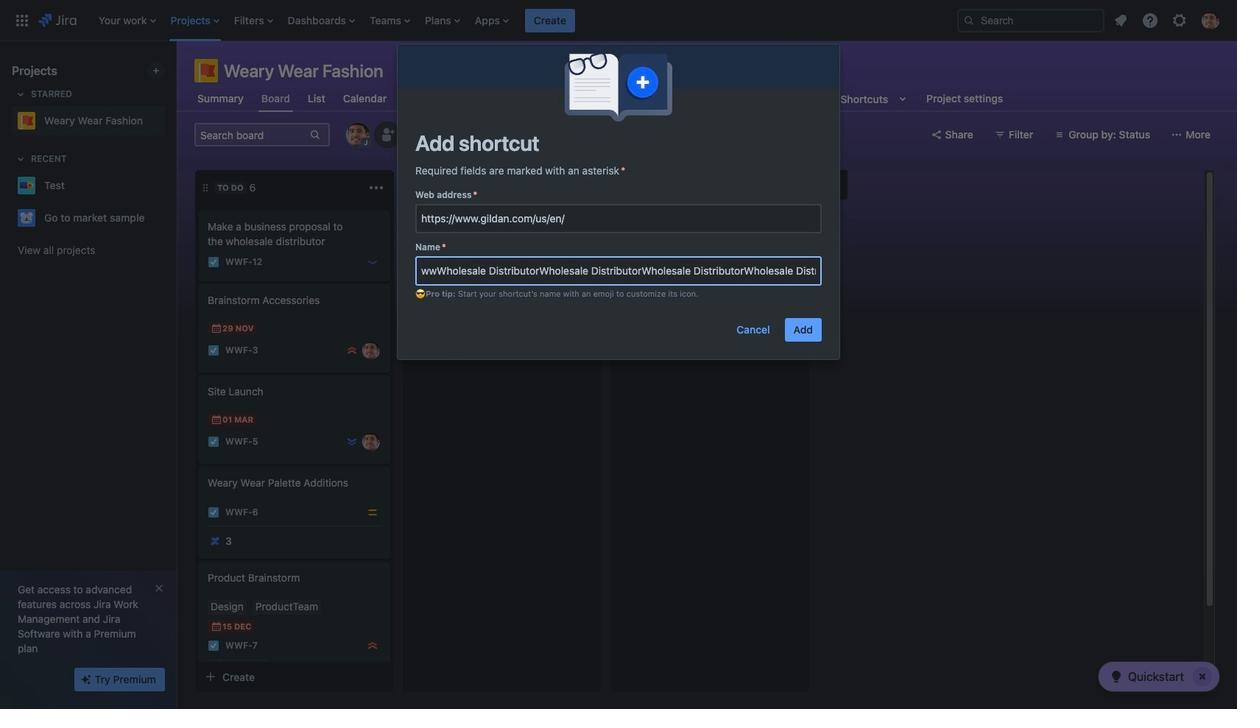 Task type: locate. For each thing, give the bounding box(es) containing it.
banner
[[0, 0, 1237, 41]]

0 vertical spatial highest image
[[346, 345, 358, 356]]

james peterson image
[[570, 309, 588, 327], [362, 433, 380, 451]]

create column image
[[824, 176, 842, 194]]

due date: 29 november 2023 image
[[211, 323, 222, 334], [211, 323, 222, 334]]

show subtasks image
[[244, 661, 262, 678]]

2 list item from the left
[[166, 0, 224, 41]]

due date: 15 december 2023 image
[[211, 621, 222, 633], [211, 621, 222, 633]]

dialog
[[398, 44, 840, 359]]

5 list item from the left
[[365, 0, 415, 41]]

highest image
[[346, 345, 358, 356], [367, 640, 379, 652]]

3 list item from the left
[[230, 0, 277, 41]]

list item
[[94, 0, 160, 41], [166, 0, 224, 41], [230, 0, 277, 41], [283, 0, 359, 41], [365, 0, 415, 41], [420, 0, 465, 41], [470, 0, 513, 41], [525, 0, 575, 41]]

check image
[[1108, 668, 1125, 686]]

collapse starred projects image
[[12, 85, 29, 103]]

task image
[[208, 256, 219, 268], [208, 345, 219, 356], [208, 507, 219, 518], [208, 640, 219, 652]]

8 list item from the left
[[525, 0, 575, 41]]

james peterson image right lowest image
[[362, 433, 380, 451]]

low image
[[367, 256, 379, 268]]

james peterson image down e.g. atlassian website field
[[570, 309, 588, 327]]

1 vertical spatial highest image
[[367, 640, 379, 652]]

1 horizontal spatial highest image
[[367, 640, 379, 652]]

0 horizontal spatial highest image
[[346, 345, 358, 356]]

1 vertical spatial james peterson image
[[362, 433, 380, 451]]

1 list item from the left
[[94, 0, 160, 41]]

list
[[91, 0, 946, 41], [1108, 7, 1228, 34]]

1 horizontal spatial james peterson image
[[570, 309, 588, 327]]

due date: 29 february 2024 image
[[418, 290, 430, 302]]

tab list
[[186, 85, 1015, 112]]

None search field
[[957, 8, 1105, 32]]

jira image
[[38, 11, 76, 29], [38, 11, 76, 29]]

3 task image from the top
[[208, 507, 219, 518]]

due date: 29 february 2024 image
[[418, 290, 430, 302]]

task image
[[208, 436, 219, 448]]

e.g. Atlassian website field
[[417, 258, 820, 284]]



Task type: vqa. For each thing, say whether or not it's contained in the screenshot.
For
no



Task type: describe. For each thing, give the bounding box(es) containing it.
1 task image from the top
[[208, 256, 219, 268]]

james peterson image
[[362, 342, 380, 359]]

0 vertical spatial james peterson image
[[570, 309, 588, 327]]

2 task image from the top
[[208, 345, 219, 356]]

7 list item from the left
[[470, 0, 513, 41]]

lowest image
[[346, 436, 358, 448]]

due date: 01 march 2024 image
[[211, 414, 222, 426]]

close premium upgrade banner image
[[153, 583, 165, 594]]

6 list item from the left
[[420, 0, 465, 41]]

collapse recent projects image
[[12, 150, 29, 168]]

Search board text field
[[196, 124, 308, 145]]

search image
[[963, 14, 975, 26]]

medium image
[[367, 507, 379, 518]]

due date: 01 march 2024 image
[[211, 414, 222, 426]]

e.g. http://www.atlassian.com url field
[[417, 205, 820, 232]]

4 task image from the top
[[208, 640, 219, 652]]

0 horizontal spatial james peterson image
[[362, 433, 380, 451]]

primary element
[[9, 0, 946, 41]]

1 horizontal spatial list
[[1108, 7, 1228, 34]]

0 horizontal spatial list
[[91, 0, 946, 41]]

Search field
[[957, 8, 1105, 32]]

add people image
[[379, 126, 396, 144]]

4 list item from the left
[[283, 0, 359, 41]]

dismiss quickstart image
[[1191, 665, 1214, 689]]



